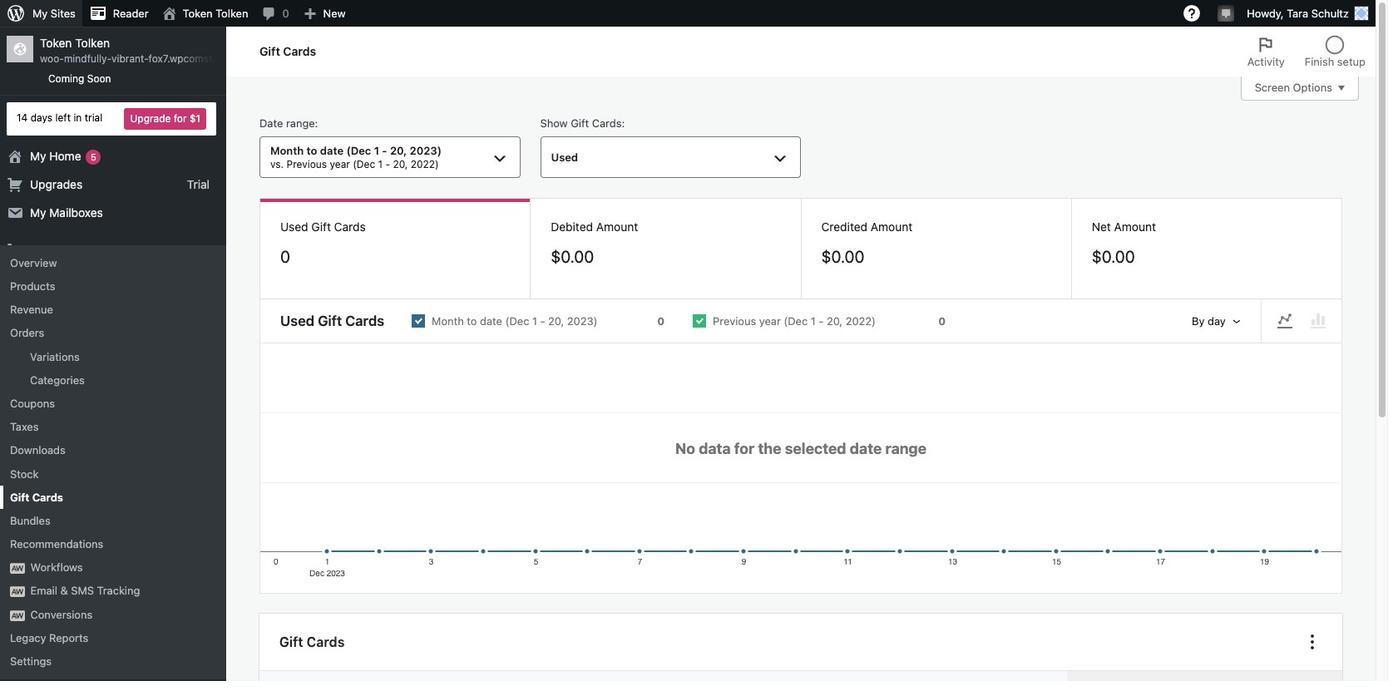 Task type: describe. For each thing, give the bounding box(es) containing it.
none checkbox containing previous year (dec 1 - 20, 2022)
[[679, 300, 960, 342]]

taxes link
[[0, 415, 226, 439]]

token tolken woo-mindfully-vibrant-fox7.wpcomstaging.com coming soon
[[40, 36, 261, 85]]

tracking
[[97, 584, 140, 598]]

gift cards link
[[0, 485, 226, 509]]

left
[[55, 112, 71, 124]]

legacy reports
[[10, 631, 88, 644]]

0 vertical spatial orders
[[30, 243, 67, 257]]

month to date (dec 1 - 20, 2023)
[[432, 315, 598, 328]]

howdy, tara schultz
[[1247, 7, 1349, 20]]

main menu navigation
[[0, 27, 261, 681]]

show gift cards :
[[540, 116, 625, 130]]

2023) for month to date (dec 1 - 20, 2023)
[[567, 315, 598, 328]]

debited amount
[[551, 220, 638, 234]]

gift cards inside main menu navigation
[[10, 490, 63, 504]]

notification image
[[1220, 6, 1233, 19]]

payments link
[[0, 322, 226, 350]]

upgrades
[[30, 177, 82, 191]]

2 column header from the left
[[412, 671, 736, 681]]

taxes
[[10, 420, 39, 433]]

gift inside performance indicators menu
[[311, 220, 331, 234]]

0 inside toolbar navigation
[[282, 7, 289, 20]]

coupons link
[[0, 392, 226, 415]]

workflows
[[30, 561, 83, 574]]

2 used gift cards from the top
[[280, 313, 384, 329]]

previous inside the month to date (dec 1 - 20, 2023) vs. previous year (dec 1 - 20, 2022)
[[287, 158, 327, 170]]

amount for credited amount
[[871, 220, 913, 234]]

2023) for month to date (dec 1 - 20, 2023) vs. previous year (dec 1 - 20, 2022)
[[410, 144, 442, 158]]

legacy reports link
[[0, 626, 226, 650]]

bar chart image
[[1308, 311, 1328, 331]]

vs.
[[270, 158, 284, 170]]

line chart image
[[1275, 311, 1295, 331]]

upgrade for $1 button
[[124, 108, 206, 129]]

automatewoo element for email & sms tracking
[[10, 587, 25, 598]]

setup
[[1337, 55, 1366, 68]]

0 link
[[255, 0, 296, 27]]

tara
[[1287, 7, 1308, 20]]

categories
[[30, 373, 85, 387]]

$0.00 for debited
[[551, 247, 594, 266]]

my mailboxes
[[30, 205, 103, 220]]

0 inside option
[[657, 315, 665, 328]]

analytics
[[30, 357, 79, 371]]

tolken for token tolken
[[216, 7, 248, 20]]

month to date (dec 1 - 20, 2023) vs. previous year (dec 1 - 20, 2022)
[[270, 144, 442, 170]]

settings
[[10, 655, 52, 668]]

cards inside performance indicators menu
[[334, 220, 366, 234]]

recommendations
[[10, 537, 103, 551]]

reader
[[113, 7, 149, 20]]

used inside performance indicators menu
[[280, 220, 308, 234]]

automatewoo element for workflows
[[10, 563, 25, 574]]

for
[[174, 112, 187, 124]]

screen
[[1255, 81, 1290, 94]]

upgrade for $1
[[130, 112, 200, 124]]

amount for net amount
[[1114, 220, 1156, 234]]

$0.00 for net
[[1092, 247, 1135, 266]]

overview link
[[0, 251, 226, 274]]

analytics link
[[0, 350, 226, 379]]

mailboxes
[[49, 205, 103, 220]]

schultz
[[1311, 7, 1349, 20]]

credited amount
[[821, 220, 913, 234]]

coupons
[[10, 397, 55, 410]]

trial
[[187, 177, 210, 191]]

1 inside option
[[532, 315, 537, 328]]

activity
[[1247, 55, 1285, 68]]

finish setup button
[[1295, 27, 1376, 77]]

downloads
[[10, 444, 66, 457]]

3 column header from the left
[[736, 671, 1067, 681]]

email
[[30, 584, 57, 598]]

conversions
[[30, 608, 92, 621]]

5
[[91, 151, 96, 162]]

0 inside performance indicators menu
[[280, 247, 290, 266]]

previous year (dec 1 - 20, 2022)
[[713, 315, 876, 328]]

payments
[[30, 328, 86, 342]]

trial
[[85, 112, 103, 124]]

my sites link
[[0, 0, 82, 27]]

in
[[74, 112, 82, 124]]

my mailboxes link
[[0, 199, 226, 227]]

howdy,
[[1247, 7, 1284, 20]]

woo-
[[40, 53, 64, 65]]

used button
[[540, 137, 801, 178]]

my sites
[[32, 7, 76, 20]]

used gift cards inside performance indicators menu
[[280, 220, 366, 234]]

1 products link from the top
[[0, 265, 226, 293]]

token tolken
[[183, 7, 248, 20]]

revenue link
[[0, 298, 226, 321]]

stock link
[[0, 462, 226, 485]]

year inside the month to date (dec 1 - 20, 2023) vs. previous year (dec 1 - 20, 2022)
[[330, 158, 350, 170]]

amount for debited amount
[[596, 220, 638, 234]]

my home 5
[[30, 149, 96, 163]]

workflows link
[[0, 556, 226, 579]]

finish setup
[[1305, 55, 1366, 68]]

token tolken link
[[155, 0, 255, 27]]

2 vertical spatial used
[[280, 313, 314, 329]]

days
[[30, 112, 52, 124]]

categories link
[[0, 368, 226, 392]]

gift cards for performance indicators menu at the top
[[260, 44, 316, 58]]

toolbar navigation
[[0, 0, 1376, 30]]

coming
[[48, 72, 84, 85]]

screen options
[[1255, 81, 1332, 94]]

my for my sites
[[32, 7, 48, 20]]

legacy
[[10, 631, 46, 644]]

debited
[[551, 220, 593, 234]]

settings link
[[0, 650, 226, 673]]

new link
[[296, 0, 352, 27]]

reports
[[49, 631, 88, 644]]

14 days left in trial
[[17, 112, 103, 124]]



Task type: locate. For each thing, give the bounding box(es) containing it.
tolken left the '0' link
[[216, 7, 248, 20]]

vibrant-
[[111, 53, 149, 65]]

tab list containing activity
[[1237, 27, 1376, 77]]

date inside the month to date (dec 1 - 20, 2023) vs. previous year (dec 1 - 20, 2022)
[[320, 144, 344, 158]]

1 automatewoo element from the top
[[10, 563, 25, 574]]

1 vertical spatial used gift cards
[[280, 313, 384, 329]]

1 horizontal spatial tolken
[[216, 7, 248, 20]]

: right date
[[315, 116, 318, 130]]

1 vertical spatial automatewoo element
[[10, 587, 25, 598]]

automatewoo element left email
[[10, 587, 25, 598]]

gift cards
[[260, 44, 316, 58], [10, 490, 63, 504], [279, 634, 345, 649]]

products link up payments link
[[0, 274, 226, 298]]

2 vertical spatial gift cards
[[279, 634, 345, 649]]

2023) inside option
[[567, 315, 598, 328]]

0 vertical spatial year
[[330, 158, 350, 170]]

gift inside gift cards link
[[10, 490, 29, 504]]

email & sms tracking link
[[0, 579, 226, 603]]

1 horizontal spatial previous
[[713, 315, 756, 328]]

finish
[[1305, 55, 1334, 68]]

0 horizontal spatial amount
[[596, 220, 638, 234]]

column header
[[260, 671, 412, 681], [412, 671, 736, 681], [736, 671, 1067, 681]]

amount right the debited
[[596, 220, 638, 234]]

2 : from the left
[[622, 116, 625, 130]]

0 vertical spatial used gift cards
[[280, 220, 366, 234]]

year
[[330, 158, 350, 170], [759, 315, 781, 328]]

to for month to date (dec 1 - 20, 2023) vs. previous year (dec 1 - 20, 2022)
[[307, 144, 317, 158]]

token
[[183, 7, 213, 20], [40, 36, 72, 50]]

14
[[17, 112, 28, 124]]

performance indicators menu
[[260, 198, 1342, 300]]

net
[[1092, 220, 1111, 234]]

choose which values to display image
[[1303, 632, 1322, 652]]

cards inside main menu navigation
[[32, 490, 63, 504]]

orders down revenue
[[10, 326, 44, 340]]

variations
[[30, 350, 80, 363]]

: up used dropdown button
[[622, 116, 625, 130]]

2 $0.00 from the left
[[821, 247, 865, 266]]

0 horizontal spatial tolken
[[75, 36, 110, 50]]

0 vertical spatial orders link
[[0, 236, 226, 265]]

20, inside option
[[548, 315, 564, 328]]

to inside the month to date (dec 1 - 20, 2023) vs. previous year (dec 1 - 20, 2022)
[[307, 144, 317, 158]]

1 vertical spatial year
[[759, 315, 781, 328]]

my left sites at the top left of the page
[[32, 7, 48, 20]]

screen options button
[[1241, 76, 1359, 101]]

recommendations link
[[0, 532, 226, 556]]

1 : from the left
[[315, 116, 318, 130]]

revenue
[[10, 303, 53, 316]]

1 horizontal spatial 2022)
[[846, 315, 876, 328]]

date range :
[[260, 116, 318, 130]]

automatewoo element
[[10, 563, 25, 574], [10, 587, 25, 598], [10, 610, 25, 621]]

0 vertical spatial gift cards
[[260, 44, 316, 58]]

2 horizontal spatial $0.00
[[1092, 247, 1135, 266]]

1 vertical spatial orders
[[10, 326, 44, 340]]

0 horizontal spatial token
[[40, 36, 72, 50]]

0 vertical spatial automatewoo element
[[10, 563, 25, 574]]

3 amount from the left
[[1114, 220, 1156, 234]]

bundles
[[10, 514, 50, 527]]

0 horizontal spatial $0.00
[[551, 247, 594, 266]]

tolken inside toolbar navigation
[[216, 7, 248, 20]]

tolken inside token tolken woo-mindfully-vibrant-fox7.wpcomstaging.com coming soon
[[75, 36, 110, 50]]

month for month to date (dec 1 - 20, 2023) vs. previous year (dec 1 - 20, 2022)
[[270, 144, 304, 158]]

:
[[315, 116, 318, 130], [622, 116, 625, 130]]

variations link
[[0, 345, 226, 368]]

1 vertical spatial month
[[432, 315, 464, 328]]

orders link
[[0, 236, 226, 265], [0, 321, 226, 345]]

0 vertical spatial month
[[270, 144, 304, 158]]

amount right credited
[[871, 220, 913, 234]]

date for month to date (dec 1 - 20, 2023)
[[480, 315, 502, 328]]

1 vertical spatial to
[[467, 315, 477, 328]]

date
[[320, 144, 344, 158], [480, 315, 502, 328]]

1 vertical spatial orders link
[[0, 321, 226, 345]]

automatewoo element inside conversions link
[[10, 610, 25, 621]]

0 horizontal spatial to
[[307, 144, 317, 158]]

upgrade
[[130, 112, 171, 124]]

3 automatewoo element from the top
[[10, 610, 25, 621]]

customers
[[30, 300, 88, 314]]

products link
[[0, 265, 226, 293], [0, 274, 226, 298]]

used inside dropdown button
[[551, 151, 578, 164]]

1 used gift cards from the top
[[280, 220, 366, 234]]

0 vertical spatial date
[[320, 144, 344, 158]]

range
[[286, 116, 315, 130]]

1 vertical spatial my
[[30, 149, 46, 163]]

2 products link from the top
[[0, 274, 226, 298]]

new
[[323, 7, 346, 20]]

2 vertical spatial automatewoo element
[[10, 610, 25, 621]]

products link up revenue link
[[0, 265, 226, 293]]

automatewoo element inside email & sms tracking link
[[10, 587, 25, 598]]

$0.00 down the debited
[[551, 247, 594, 266]]

0 vertical spatial token
[[183, 7, 213, 20]]

tolken for token tolken woo-mindfully-vibrant-fox7.wpcomstaging.com coming soon
[[75, 36, 110, 50]]

to for month to date (dec 1 - 20, 2023)
[[467, 315, 477, 328]]

orders down my mailboxes
[[30, 243, 67, 257]]

token for token tolken
[[183, 7, 213, 20]]

1 horizontal spatial $0.00
[[821, 247, 865, 266]]

1 vertical spatial 2022)
[[846, 315, 876, 328]]

2023) inside the month to date (dec 1 - 20, 2023) vs. previous year (dec 1 - 20, 2022)
[[410, 144, 442, 158]]

$0.00 for credited
[[821, 247, 865, 266]]

home
[[49, 149, 81, 163]]

options
[[1293, 81, 1332, 94]]

3 $0.00 from the left
[[1092, 247, 1135, 266]]

2022) inside the month to date (dec 1 - 20, 2023) vs. previous year (dec 1 - 20, 2022)
[[411, 158, 439, 170]]

1 amount from the left
[[596, 220, 638, 234]]

-
[[382, 144, 387, 158], [385, 158, 390, 170], [540, 315, 545, 328], [819, 315, 824, 328]]

1
[[374, 144, 379, 158], [378, 158, 383, 170], [532, 315, 537, 328], [811, 315, 816, 328]]

month
[[270, 144, 304, 158], [432, 315, 464, 328]]

(dec inside option
[[505, 315, 529, 328]]

tolken
[[216, 7, 248, 20], [75, 36, 110, 50]]

1 vertical spatial previous
[[713, 315, 756, 328]]

automatewoo element for conversions
[[10, 610, 25, 621]]

amount right net
[[1114, 220, 1156, 234]]

bundles link
[[0, 509, 226, 532]]

2 horizontal spatial amount
[[1114, 220, 1156, 234]]

tab list
[[1237, 27, 1376, 77]]

my left home
[[30, 149, 46, 163]]

1 horizontal spatial year
[[759, 315, 781, 328]]

sms
[[71, 584, 94, 598]]

menu bar
[[1262, 306, 1342, 336]]

fox7.wpcomstaging.com
[[149, 53, 261, 65]]

1 orders link from the top
[[0, 236, 226, 265]]

downloads link
[[0, 439, 226, 462]]

1 vertical spatial date
[[480, 315, 502, 328]]

0 horizontal spatial 2023)
[[410, 144, 442, 158]]

0 vertical spatial to
[[307, 144, 317, 158]]

0 vertical spatial used
[[551, 151, 578, 164]]

date for month to date (dec 1 - 20, 2023) vs. previous year (dec 1 - 20, 2022)
[[320, 144, 344, 158]]

1 horizontal spatial date
[[480, 315, 502, 328]]

$1
[[190, 112, 200, 124]]

token for token tolken woo-mindfully-vibrant-fox7.wpcomstaging.com coming soon
[[40, 36, 72, 50]]

my for my home 5
[[30, 149, 46, 163]]

automatewoo element inside workflows link
[[10, 563, 25, 574]]

1 $0.00 from the left
[[551, 247, 594, 266]]

&
[[60, 584, 68, 598]]

token up fox7.wpcomstaging.com
[[183, 7, 213, 20]]

1 horizontal spatial to
[[467, 315, 477, 328]]

year right vs.
[[330, 158, 350, 170]]

1 horizontal spatial token
[[183, 7, 213, 20]]

0 vertical spatial 2022)
[[411, 158, 439, 170]]

soon
[[87, 72, 111, 85]]

my for my mailboxes
[[30, 205, 46, 220]]

2 amount from the left
[[871, 220, 913, 234]]

1 vertical spatial tolken
[[75, 36, 110, 50]]

amount
[[596, 220, 638, 234], [871, 220, 913, 234], [1114, 220, 1156, 234]]

1 horizontal spatial 2023)
[[567, 315, 598, 328]]

0 horizontal spatial :
[[315, 116, 318, 130]]

used gift cards
[[280, 220, 366, 234], [280, 313, 384, 329]]

2 automatewoo element from the top
[[10, 587, 25, 598]]

0 horizontal spatial date
[[320, 144, 344, 158]]

token inside toolbar navigation
[[183, 7, 213, 20]]

token inside token tolken woo-mindfully-vibrant-fox7.wpcomstaging.com coming soon
[[40, 36, 72, 50]]

month inside the month to date (dec 1 - 20, 2023) vs. previous year (dec 1 - 20, 2022)
[[270, 144, 304, 158]]

0 vertical spatial tolken
[[216, 7, 248, 20]]

products
[[30, 271, 78, 286], [10, 279, 55, 293]]

show
[[540, 116, 568, 130]]

net amount
[[1092, 220, 1156, 234]]

my inside my mailboxes link
[[30, 205, 46, 220]]

my down upgrades
[[30, 205, 46, 220]]

1 vertical spatial gift cards
[[10, 490, 63, 504]]

$0.00 down net amount
[[1092, 247, 1135, 266]]

1 horizontal spatial month
[[432, 315, 464, 328]]

0 horizontal spatial previous
[[287, 158, 327, 170]]

automatewoo element up the legacy
[[10, 610, 25, 621]]

1 vertical spatial token
[[40, 36, 72, 50]]

0 horizontal spatial 2022)
[[411, 158, 439, 170]]

to inside option
[[467, 315, 477, 328]]

1 vertical spatial used
[[280, 220, 308, 234]]

1 horizontal spatial :
[[622, 116, 625, 130]]

gift cards for 2nd column header from right
[[279, 634, 345, 649]]

reader link
[[82, 0, 155, 27]]

activity button
[[1237, 27, 1295, 77]]

1 column header from the left
[[260, 671, 412, 681]]

tolken up mindfully-
[[75, 36, 110, 50]]

0 vertical spatial previous
[[287, 158, 327, 170]]

None checkbox
[[398, 300, 679, 342]]

0 horizontal spatial month
[[270, 144, 304, 158]]

month inside option
[[432, 315, 464, 328]]

customers link
[[0, 293, 226, 322]]

2 vertical spatial my
[[30, 205, 46, 220]]

automatewoo element left the workflows
[[10, 563, 25, 574]]

none checkbox containing month to date (dec 1 - 20, 2023)
[[398, 300, 679, 342]]

token up the woo-
[[40, 36, 72, 50]]

year down performance indicators menu at the top
[[759, 315, 781, 328]]

0 horizontal spatial year
[[330, 158, 350, 170]]

month for month to date (dec 1 - 20, 2023)
[[432, 315, 464, 328]]

1 vertical spatial 2023)
[[567, 315, 598, 328]]

None checkbox
[[679, 300, 960, 342]]

conversions link
[[0, 603, 226, 626]]

2 orders link from the top
[[0, 321, 226, 345]]

to
[[307, 144, 317, 158], [467, 315, 477, 328]]

- inside option
[[540, 315, 545, 328]]

2022)
[[411, 158, 439, 170], [846, 315, 876, 328]]

date inside option
[[480, 315, 502, 328]]

1 horizontal spatial amount
[[871, 220, 913, 234]]

0 vertical spatial my
[[32, 7, 48, 20]]

credited
[[821, 220, 868, 234]]

(dec
[[346, 144, 371, 158], [353, 158, 375, 170], [505, 315, 529, 328], [784, 315, 808, 328]]

0
[[282, 7, 289, 20], [280, 247, 290, 266], [657, 315, 665, 328], [938, 315, 946, 328]]

cards
[[283, 44, 316, 58], [592, 116, 622, 130], [334, 220, 366, 234], [345, 313, 384, 329], [32, 490, 63, 504], [307, 634, 345, 649]]

previous
[[287, 158, 327, 170], [713, 315, 756, 328]]

sites
[[51, 7, 76, 20]]

$0.00 down credited
[[821, 247, 865, 266]]

my inside my sites link
[[32, 7, 48, 20]]

0 vertical spatial 2023)
[[410, 144, 442, 158]]



Task type: vqa. For each thing, say whether or not it's contained in the screenshot.
rightmost to
yes



